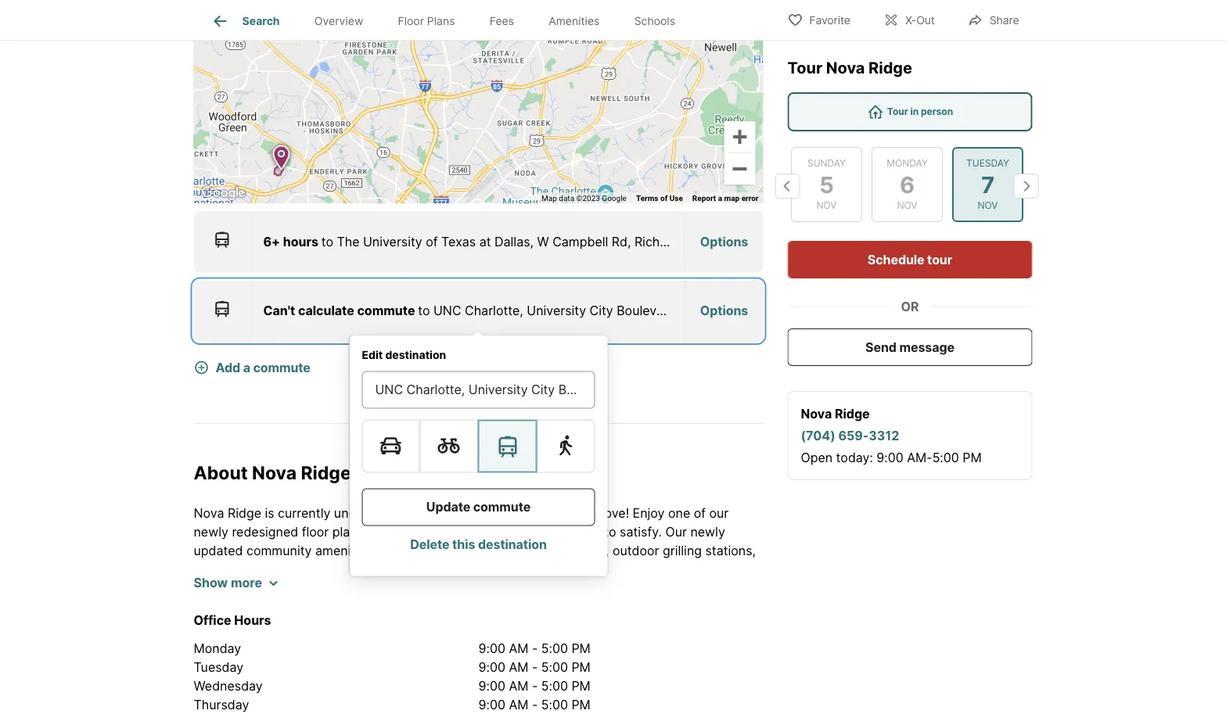 Task type: locate. For each thing, give the bounding box(es) containing it.
dog
[[258, 562, 281, 578]]

friends
[[395, 562, 436, 578]]

to left unc
[[418, 303, 430, 319]]

out
[[917, 14, 935, 27]]

0 horizontal spatial monday
[[194, 642, 241, 657]]

floor
[[302, 525, 329, 540]]

am for thursday
[[509, 698, 529, 713]]

659-
[[839, 428, 869, 443]]

to
[[321, 234, 333, 249], [418, 303, 430, 319], [605, 525, 617, 540], [440, 562, 452, 578], [270, 600, 282, 615], [403, 600, 415, 615], [692, 600, 704, 615], [598, 619, 610, 634]]

options down report a map error link
[[701, 234, 748, 249]]

send message
[[866, 340, 955, 355]]

usa right tx,
[[731, 234, 757, 249]]

office hours
[[194, 613, 271, 629]]

0 horizontal spatial the
[[245, 619, 264, 634]]

1 am from the top
[[509, 642, 529, 657]]

redesigned
[[232, 525, 298, 540], [520, 581, 587, 597]]

x-out button
[[870, 4, 949, 36]]

1 vertical spatial monday
[[194, 642, 241, 657]]

1 - from the top
[[532, 642, 538, 657]]

1 horizontal spatial commute
[[357, 303, 415, 319]]

you left will
[[554, 506, 576, 521]]

nov for 6
[[897, 200, 917, 211]]

0 vertical spatial tour
[[788, 58, 823, 78]]

university right the the
[[363, 234, 423, 249]]

delete this destination button
[[362, 526, 595, 564]]

options down tx,
[[701, 303, 748, 319]]

0 horizontal spatial redesigned
[[232, 525, 298, 540]]

2 vertical spatial commute
[[473, 500, 531, 515]]

ridge up 'currently'
[[301, 462, 351, 484]]

university
[[363, 234, 423, 249], [527, 303, 586, 319]]

monday up 6
[[887, 158, 928, 169]]

show more
[[194, 576, 262, 591]]

0 horizontal spatial university
[[363, 234, 423, 249]]

at down we
[[446, 619, 458, 634]]

ridge down "stations,"
[[729, 562, 763, 578]]

plans
[[333, 525, 364, 540]]

ridge up tour in person list box
[[869, 58, 913, 78]]

one
[[669, 506, 691, 521]]

are up sparkling
[[553, 525, 572, 540]]

easy
[[680, 581, 708, 597]]

charlotte, left nc,
[[683, 303, 742, 319]]

the
[[337, 234, 360, 249]]

3 - from the top
[[532, 679, 538, 694]]

3 am from the top
[[509, 679, 529, 694]]

1 options button from the top
[[685, 214, 764, 270]]

- for monday
[[532, 642, 538, 657]]

(704) 659-3312 link
[[801, 428, 900, 443]]

1 vertical spatial are
[[475, 600, 494, 615]]

overview tab
[[297, 2, 381, 40]]

tour inside option
[[888, 106, 909, 117]]

wednesday
[[194, 679, 263, 694]]

tour in person list box
[[788, 92, 1033, 132]]

nov inside sunday 5 nov
[[817, 200, 837, 211]]

are right we
[[475, 600, 494, 615]]

nova ridge (704) 659-3312 open today: 9:00 am-5:00 pm
[[801, 406, 982, 465]]

update
[[427, 500, 471, 515]]

today:
[[837, 450, 874, 465]]

0 vertical spatial redesigned
[[232, 525, 298, 540]]

commute
[[357, 303, 415, 319], [253, 360, 311, 375], [473, 500, 531, 515]]

0 vertical spatial usa
[[731, 234, 757, 249]]

offer.
[[419, 600, 450, 615]]

calculate
[[298, 303, 354, 319]]

add
[[216, 360, 240, 375]]

am for wednesday
[[509, 679, 529, 694]]

1 horizontal spatial usa
[[771, 303, 796, 319]]

list box
[[362, 420, 595, 473]]

the left city,
[[644, 562, 663, 578]]

a
[[718, 194, 723, 203], [243, 360, 250, 375], [422, 544, 429, 559], [219, 562, 227, 578], [671, 619, 678, 634]]

nova down favorite
[[827, 58, 865, 78]]

nova up updated
[[194, 506, 224, 521]]

2 - from the top
[[532, 660, 538, 676]]

monday
[[887, 158, 928, 169], [194, 642, 241, 657]]

rd,
[[612, 234, 631, 249]]

1 vertical spatial tour
[[888, 106, 909, 117]]

options button for can't calculate commute to unc charlotte, university city boulevard, charlotte, nc, usa
[[685, 283, 764, 339]]

9:00 am - 5:00 pm for wednesday
[[479, 679, 591, 694]]

2 nov from the left
[[897, 200, 917, 211]]

redesigned down just
[[520, 581, 587, 597]]

community
[[247, 544, 312, 559]]

tour down the favorite button
[[788, 58, 823, 78]]

we
[[453, 600, 472, 615]]

0 horizontal spatial commute
[[253, 360, 311, 375]]

0 vertical spatial tuesday
[[966, 158, 1009, 169]]

commute right add
[[253, 360, 311, 375]]

0 horizontal spatial are
[[475, 600, 494, 615]]

0 vertical spatial destination
[[386, 348, 446, 361]]

now
[[498, 600, 528, 615]]

1 horizontal spatial newly
[[482, 581, 517, 597]]

1 horizontal spatial destination
[[478, 537, 547, 552]]

0 vertical spatial monday
[[887, 158, 928, 169]]

perfect
[[268, 619, 311, 634]]

a right add
[[243, 360, 250, 375]]

for
[[314, 562, 330, 578]]

1 vertical spatial options
[[701, 303, 748, 319]]

nov for 7
[[978, 200, 998, 211]]

favorite button
[[774, 4, 864, 36]]

1 horizontal spatial tour
[[888, 106, 909, 117]]

(704)
[[801, 428, 836, 443]]

2 9:00 am - 5:00 pm from the top
[[479, 660, 591, 676]]

amenities,
[[590, 581, 651, 597]]

nov down 6
[[897, 200, 917, 211]]

ridge
[[869, 58, 913, 78], [835, 406, 870, 422], [301, 462, 351, 484], [228, 506, 261, 521], [729, 562, 763, 578]]

2 charlotte, from the left
[[683, 303, 742, 319]]

0 vertical spatial you
[[554, 506, 576, 521]]

0 horizontal spatial tour
[[788, 58, 823, 78]]

and left 'look'
[[589, 600, 611, 615]]

fees tab
[[473, 2, 532, 40]]

tour nova ridge
[[788, 58, 913, 78]]

9:00 am - 5:00 pm
[[479, 642, 591, 657], [479, 660, 591, 676], [479, 679, 591, 694], [479, 698, 591, 713]]

send message button
[[788, 329, 1033, 366]]

3 nov from the left
[[978, 200, 998, 211]]

tab list containing search
[[194, 0, 705, 40]]

usa right nc,
[[771, 303, 796, 319]]

lush
[[230, 562, 254, 578]]

tab list
[[194, 0, 705, 40]]

nova
[[827, 58, 865, 78], [801, 406, 832, 422], [252, 462, 297, 484], [194, 506, 224, 521], [695, 562, 725, 578], [461, 619, 492, 634]]

options button down report a map error link
[[685, 214, 764, 270]]

map
[[542, 194, 557, 203]]

schedule tour
[[868, 252, 953, 267]]

newly down our
[[691, 525, 726, 540]]

commute up 'layouts'
[[473, 500, 531, 515]]

of
[[661, 194, 668, 203], [426, 234, 438, 249], [694, 506, 706, 521], [628, 562, 640, 578]]

the right find
[[245, 619, 264, 634]]

3 9:00 am - 5:00 pm from the top
[[479, 679, 591, 694]]

2 am from the top
[[509, 660, 529, 676]]

1 vertical spatial commute
[[253, 360, 311, 375]]

tuesday up the 7 in the top of the page
[[966, 158, 1009, 169]]

destination right edit
[[386, 348, 446, 361]]

and up offers in the left of the page
[[194, 562, 216, 578]]

ridge.
[[495, 619, 532, 634]]

1 vertical spatial destination
[[478, 537, 547, 552]]

options for to the university of texas at dallas, w campbell rd, richardson, tx, usa
[[701, 234, 748, 249]]

0 vertical spatial the
[[644, 562, 663, 578]]

1 vertical spatial tuesday
[[194, 660, 244, 676]]

favorite
[[810, 14, 851, 27]]

pm for tuesday
[[572, 660, 591, 676]]

1 horizontal spatial at
[[480, 234, 491, 249]]

am
[[509, 642, 529, 657], [509, 660, 529, 676], [509, 679, 529, 694], [509, 698, 529, 713]]

newly
[[194, 525, 229, 540], [691, 525, 726, 540], [482, 581, 517, 597]]

featuring
[[368, 525, 421, 540]]

enjoy.nestled
[[455, 562, 536, 578]]

nov inside tuesday 7 nov
[[978, 200, 998, 211]]

destination
[[386, 348, 446, 361], [478, 537, 547, 552]]

sparkling
[[523, 544, 577, 559]]

charlotte, right unc
[[465, 303, 524, 319]]

2 options from the top
[[701, 303, 748, 319]]

tuesday up the wednesday
[[194, 660, 244, 676]]

nov down 5
[[817, 200, 837, 211]]

nova up (704)
[[801, 406, 832, 422]]

0 vertical spatial options button
[[685, 214, 764, 270]]

2 horizontal spatial commute
[[473, 500, 531, 515]]

9:00 am - 5:00 pm for thursday
[[479, 698, 591, 713]]

has
[[379, 600, 400, 615]]

am for monday
[[509, 642, 529, 657]]

1 vertical spatial at
[[446, 619, 458, 634]]

4 am from the top
[[509, 698, 529, 713]]

1 horizontal spatial nov
[[897, 200, 917, 211]]

6+
[[263, 234, 280, 249]]

ridge left is
[[228, 506, 261, 521]]

0 horizontal spatial you
[[194, 619, 215, 634]]

tuesday for tuesday
[[194, 660, 244, 676]]

0 horizontal spatial tuesday
[[194, 660, 244, 676]]

1 horizontal spatial are
[[553, 525, 572, 540]]

destination up enjoy.nestled
[[478, 537, 547, 552]]

1 nov from the left
[[817, 200, 837, 211]]

2 vertical spatial that
[[302, 600, 326, 615]]

0 horizontal spatial at
[[446, 619, 458, 634]]

one,
[[232, 581, 258, 597]]

floor plans
[[398, 14, 455, 28]]

newly up updated
[[194, 525, 229, 540]]

of left texas on the left of the page
[[426, 234, 438, 249]]

to up the 'tour!' at bottom
[[692, 600, 704, 615]]

6
[[900, 171, 915, 198]]

monday for monday
[[194, 642, 241, 657]]

0 horizontal spatial destination
[[386, 348, 446, 361]]

tour left in
[[888, 106, 909, 117]]

1 horizontal spatial charlotte,
[[683, 303, 742, 319]]

tuesday for tuesday 7 nov
[[966, 158, 1009, 169]]

and down the park
[[290, 581, 312, 597]]

0 vertical spatial commute
[[357, 303, 415, 319]]

redesigned down is
[[232, 525, 298, 540]]

monday down find
[[194, 642, 241, 657]]

tour
[[788, 58, 823, 78], [888, 106, 909, 117]]

1 vertical spatial university
[[527, 303, 586, 319]]

map region
[[194, 0, 795, 374]]

park
[[284, 562, 310, 578]]

university left city
[[527, 303, 586, 319]]

2 horizontal spatial newly
[[691, 525, 726, 540]]

add a commute
[[216, 360, 311, 375]]

1 horizontal spatial monday
[[887, 158, 928, 169]]

4 - from the top
[[532, 698, 538, 713]]

4 9:00 am - 5:00 pm from the top
[[479, 698, 591, 713]]

at right texas on the left of the page
[[480, 234, 491, 249]]

nova down we
[[461, 619, 492, 634]]

lounge-
[[433, 544, 478, 559]]

1 9:00 am - 5:00 pm from the top
[[479, 642, 591, 657]]

0 horizontal spatial usa
[[731, 234, 757, 249]]

0 horizontal spatial newly
[[194, 525, 229, 540]]

commute up edit
[[357, 303, 415, 319]]

data
[[559, 194, 575, 203]]

Type a location or address text field
[[375, 381, 582, 399]]

and up 'forward'
[[654, 581, 676, 597]]

nov down the 7 in the top of the page
[[978, 200, 998, 211]]

newly down enjoy.nestled
[[482, 581, 517, 597]]

layouts
[[480, 525, 522, 540]]

ridge up 659-
[[835, 406, 870, 422]]

1 vertical spatial options button
[[685, 283, 764, 339]]

1 options from the top
[[701, 234, 748, 249]]

1 vertical spatial redesigned
[[520, 581, 587, 597]]

0 vertical spatial options
[[701, 234, 748, 249]]

1 vertical spatial you
[[194, 619, 215, 634]]

9:00 am - 5:00 pm for tuesday
[[479, 660, 591, 676]]

1 horizontal spatial the
[[644, 562, 663, 578]]

you left find
[[194, 619, 215, 634]]

2 horizontal spatial nov
[[978, 200, 998, 211]]

amenities
[[315, 544, 372, 559]]

1 horizontal spatial tuesday
[[966, 158, 1009, 169]]

bedroom
[[350, 581, 404, 597]]

options button for 6+ hours to the university of texas at dallas, w campbell rd, richardson, tx, usa
[[685, 214, 764, 270]]

2 options button from the top
[[685, 283, 764, 339]]

5
[[819, 171, 834, 198]]

destination inside button
[[478, 537, 547, 552]]

show more button
[[194, 574, 278, 593]]

tx,
[[708, 234, 727, 249]]

0 horizontal spatial charlotte,
[[465, 303, 524, 319]]

grilling
[[663, 544, 702, 559]]

0 horizontal spatial nov
[[817, 200, 837, 211]]

next image
[[1014, 174, 1039, 199]]

nov inside monday 6 nov
[[897, 200, 917, 211]]

options button down tx,
[[685, 283, 764, 339]]



Task type: vqa. For each thing, say whether or not it's contained in the screenshot.
third "Nov" from left
yes



Task type: describe. For each thing, give the bounding box(es) containing it.
include
[[376, 544, 419, 559]]

nova up easy
[[695, 562, 725, 578]]

9:00 for wednesday
[[479, 679, 506, 694]]

city
[[590, 303, 614, 319]]

uptown
[[329, 600, 375, 615]]

all
[[285, 600, 298, 615]]

find
[[219, 619, 241, 634]]

pm inside nova ridge (704) 659-3312 open today: 9:00 am-5:00 pm
[[963, 450, 982, 465]]

texas
[[442, 234, 476, 249]]

to left all on the bottom left
[[270, 600, 282, 615]]

nova inside nova ridge (704) 659-3312 open today: 9:00 am-5:00 pm
[[801, 406, 832, 422]]

sure
[[575, 525, 601, 540]]

enjoy
[[633, 506, 665, 521]]

worthy
[[478, 544, 520, 559]]

sunday 5 nov
[[808, 158, 846, 211]]

offers
[[194, 581, 228, 597]]

schedule tour button
[[788, 241, 1033, 279]]

apartments,
[[407, 581, 479, 597]]

at inside nova ridge is currently undergoing exciting renovations that you will love!  enjoy one of our newly redesigned floor plans featuring spacious layouts that are sure to satisfy. our newly updated community amenities include a lounge-worthy sparkling pool, outdoor grilling stations, and a lush dog park for your furry friends to enjoy.nestled just northwest of the city, nova ridge offers one, two, and three bedroom apartments, newly redesigned amenities, and easy accessibility to all that uptown has to offer. we  are now leasing and look forward to helping you find the perfect apartment home here at nova ridge. call today to schedule a tour!
[[446, 619, 458, 634]]

error
[[742, 194, 759, 203]]

terms of use link
[[636, 194, 683, 203]]

is
[[265, 506, 274, 521]]

9:00 for tuesday
[[479, 660, 506, 676]]

furry
[[363, 562, 392, 578]]

to left the the
[[321, 234, 333, 249]]

tour for tour nova ridge
[[788, 58, 823, 78]]

two,
[[261, 581, 287, 597]]

hours
[[234, 613, 271, 629]]

terms
[[636, 194, 659, 203]]

this
[[453, 537, 475, 552]]

stations,
[[706, 544, 756, 559]]

floor
[[398, 14, 424, 28]]

0 vertical spatial are
[[553, 525, 572, 540]]

floor plans tab
[[381, 2, 473, 40]]

sunday
[[808, 158, 846, 169]]

tour!
[[682, 619, 709, 634]]

5:00 for thursday
[[542, 698, 568, 713]]

office
[[194, 613, 231, 629]]

a left lush
[[219, 562, 227, 578]]

9:00 for monday
[[479, 642, 506, 657]]

boulevard,
[[617, 303, 680, 319]]

northwest
[[565, 562, 625, 578]]

a up friends
[[422, 544, 429, 559]]

©2023
[[577, 194, 600, 203]]

1 horizontal spatial university
[[527, 303, 586, 319]]

person
[[921, 106, 954, 117]]

message
[[900, 340, 955, 355]]

updated
[[194, 544, 243, 559]]

nov for 5
[[817, 200, 837, 211]]

9:00 am - 5:00 pm for monday
[[479, 642, 591, 657]]

options for to unc charlotte, university city boulevard, charlotte, nc, usa
[[701, 303, 748, 319]]

a left the 'tour!' at bottom
[[671, 619, 678, 634]]

schools
[[635, 14, 676, 28]]

edit
[[362, 348, 383, 361]]

amenities tab
[[532, 2, 617, 40]]

schools tab
[[617, 2, 693, 40]]

dallas,
[[495, 234, 534, 249]]

to up apartments,
[[440, 562, 452, 578]]

amenities
[[549, 14, 600, 28]]

schedule
[[868, 252, 925, 267]]

delete
[[410, 537, 450, 552]]

delete this destination
[[410, 537, 547, 552]]

of left the use
[[661, 194, 668, 203]]

pm for wednesday
[[572, 679, 591, 694]]

tour in person
[[888, 106, 954, 117]]

map
[[725, 194, 740, 203]]

1 vertical spatial the
[[245, 619, 264, 634]]

about
[[194, 462, 248, 484]]

0 vertical spatial that
[[527, 506, 551, 521]]

9:00 for thursday
[[479, 698, 506, 713]]

pm for thursday
[[572, 698, 591, 713]]

helping
[[707, 600, 751, 615]]

5:00 for monday
[[542, 642, 568, 657]]

0 vertical spatial university
[[363, 234, 423, 249]]

richardson,
[[635, 234, 704, 249]]

currently
[[278, 506, 331, 521]]

a inside button
[[243, 360, 250, 375]]

x-out
[[906, 14, 935, 27]]

previous image
[[775, 174, 800, 199]]

forward
[[642, 600, 688, 615]]

0 vertical spatial at
[[480, 234, 491, 249]]

- for wednesday
[[532, 679, 538, 694]]

3312
[[869, 428, 900, 443]]

monday for monday 6 nov
[[887, 158, 928, 169]]

or
[[901, 299, 919, 314]]

5:00 inside nova ridge (704) 659-3312 open today: 9:00 am-5:00 pm
[[933, 450, 960, 465]]

5:00 for wednesday
[[542, 679, 568, 694]]

call
[[536, 619, 558, 634]]

update commute
[[427, 500, 531, 515]]

share button
[[955, 4, 1033, 36]]

of left our
[[694, 506, 706, 521]]

share
[[990, 14, 1020, 27]]

our
[[666, 525, 687, 540]]

look
[[614, 600, 639, 615]]

your
[[334, 562, 360, 578]]

google image
[[198, 183, 249, 203]]

9:00 inside nova ridge (704) 659-3312 open today: 9:00 am-5:00 pm
[[877, 450, 904, 465]]

am for tuesday
[[509, 660, 529, 676]]

to down love!
[[605, 525, 617, 540]]

here
[[416, 619, 442, 634]]

monday 6 nov
[[887, 158, 928, 211]]

accessibility
[[194, 600, 266, 615]]

add a commute button
[[194, 350, 336, 386]]

pool,
[[580, 544, 609, 559]]

today
[[561, 619, 595, 634]]

tour
[[928, 252, 953, 267]]

apartment
[[314, 619, 376, 634]]

ridge inside nova ridge (704) 659-3312 open today: 9:00 am-5:00 pm
[[835, 406, 870, 422]]

more
[[231, 576, 262, 591]]

commute for a
[[253, 360, 311, 375]]

nova up is
[[252, 462, 297, 484]]

open
[[801, 450, 833, 465]]

tour in person option
[[788, 92, 1033, 132]]

a left map
[[718, 194, 723, 203]]

of down outdoor
[[628, 562, 640, 578]]

to right has at the left bottom of page
[[403, 600, 415, 615]]

tour for tour in person
[[888, 106, 909, 117]]

will
[[579, 506, 598, 521]]

map data ©2023 google
[[542, 194, 627, 203]]

x-
[[906, 14, 917, 27]]

w
[[537, 234, 549, 249]]

5:00 for tuesday
[[542, 660, 568, 676]]

renovations
[[454, 506, 523, 521]]

undergoing
[[334, 506, 401, 521]]

1 horizontal spatial you
[[554, 506, 576, 521]]

1 vertical spatial usa
[[771, 303, 796, 319]]

1 vertical spatial that
[[526, 525, 550, 540]]

- for thursday
[[532, 698, 538, 713]]

commute for calculate
[[357, 303, 415, 319]]

pm for monday
[[572, 642, 591, 657]]

three
[[316, 581, 347, 597]]

1 horizontal spatial redesigned
[[520, 581, 587, 597]]

1 charlotte, from the left
[[465, 303, 524, 319]]

exciting
[[405, 506, 451, 521]]

can't calculate commute to unc charlotte, university city boulevard, charlotte, nc, usa
[[263, 303, 796, 319]]

home
[[379, 619, 412, 634]]

satisfy.
[[620, 525, 662, 540]]

- for tuesday
[[532, 660, 538, 676]]

report a map error link
[[693, 194, 759, 203]]

love!
[[602, 506, 630, 521]]

to right today
[[598, 619, 610, 634]]

in
[[911, 106, 919, 117]]



